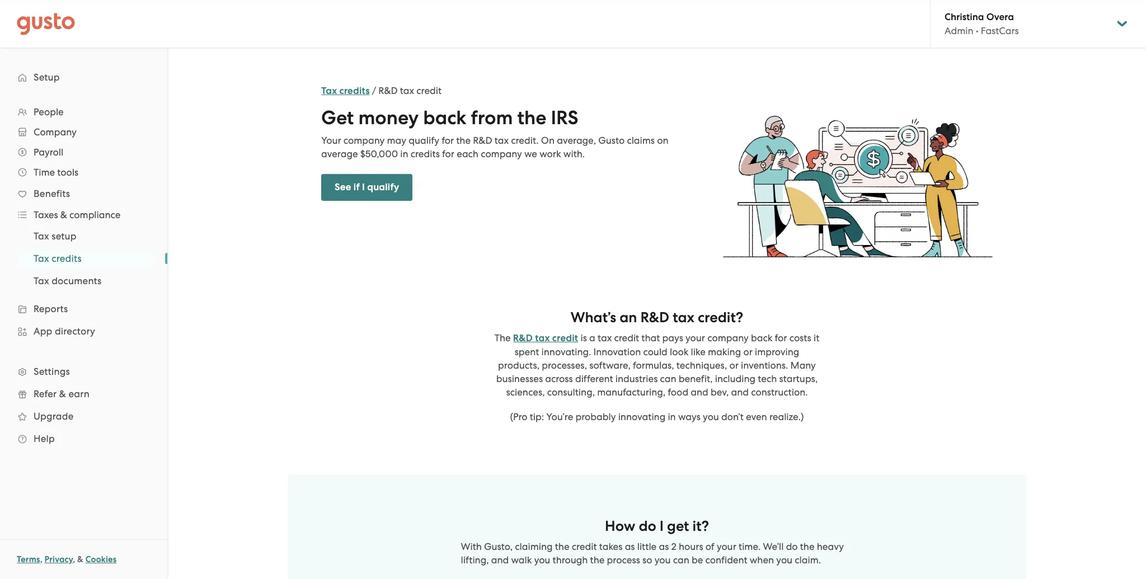 Task type: vqa. For each thing, say whether or not it's contained in the screenshot.
the rightmost W-
no



Task type: locate. For each thing, give the bounding box(es) containing it.
0 horizontal spatial i
[[362, 181, 365, 193]]

0 horizontal spatial qualify
[[367, 181, 399, 193]]

1 horizontal spatial credits
[[340, 85, 370, 97]]

credit inside with gusto, claiming the credit takes as little as 2 hours of your time. we'll do the heavy lifting, and walk you through the process so you can be confident when you claim.
[[572, 541, 597, 553]]

0 horizontal spatial as
[[625, 541, 635, 553]]

credit up the through at the bottom
[[572, 541, 597, 553]]

0 vertical spatial company
[[344, 135, 385, 146]]

manufacturing,
[[598, 387, 666, 398]]

payroll button
[[11, 142, 156, 162]]

2 vertical spatial credits
[[52, 253, 82, 264]]

0 vertical spatial qualify
[[409, 135, 440, 146]]

0 vertical spatial do
[[639, 518, 657, 535]]

privacy
[[45, 555, 73, 565]]

0 horizontal spatial credits
[[52, 253, 82, 264]]

tax right a
[[598, 333, 612, 344]]

when
[[750, 555, 775, 566]]

ways
[[679, 412, 701, 423]]

r&d up each at the top left
[[473, 135, 493, 146]]

credit up money
[[417, 85, 442, 96]]

i left get
[[660, 518, 664, 535]]

as up process
[[625, 541, 635, 553]]

be
[[692, 555, 704, 566]]

you down claiming
[[535, 555, 551, 566]]

fastcars
[[982, 25, 1020, 36]]

0 horizontal spatial tax credits link
[[20, 249, 156, 269]]

in left ways
[[668, 412, 676, 423]]

and down including in the right of the page
[[732, 387, 749, 398]]

1 as from the left
[[625, 541, 635, 553]]

0 horizontal spatial and
[[492, 555, 509, 566]]

refer
[[34, 389, 57, 400]]

earn
[[69, 389, 90, 400]]

we'll
[[764, 541, 784, 553]]

1 horizontal spatial tax credits link
[[321, 85, 370, 97]]

taxes
[[34, 209, 58, 221]]

work
[[540, 148, 561, 160]]

0 vertical spatial i
[[362, 181, 365, 193]]

2 horizontal spatial credits
[[411, 148, 440, 160]]

for left each at the top left
[[442, 148, 455, 160]]

i right if
[[362, 181, 365, 193]]

time tools button
[[11, 162, 156, 183]]

and down benefit,
[[691, 387, 709, 398]]

2 vertical spatial for
[[775, 333, 788, 344]]

1 horizontal spatial and
[[691, 387, 709, 398]]

industries
[[616, 373, 658, 385]]

list
[[0, 102, 167, 450], [0, 225, 167, 292]]

pays
[[663, 333, 684, 344]]

1 horizontal spatial do
[[787, 541, 798, 553]]

0 horizontal spatial back
[[424, 106, 467, 129]]

your up confident
[[717, 541, 737, 553]]

compliance
[[70, 209, 121, 221]]

see if i qualify
[[335, 181, 399, 193]]

time tools
[[34, 167, 79, 178]]

1 vertical spatial tax credits link
[[20, 249, 156, 269]]

sciences,
[[506, 387, 545, 398]]

& left cookies
[[77, 555, 83, 565]]

r&d up "spent"
[[513, 333, 533, 344]]

for up improving
[[775, 333, 788, 344]]

you
[[703, 412, 720, 423], [535, 555, 551, 566], [655, 555, 671, 566], [777, 555, 793, 566]]

2 vertical spatial company
[[708, 333, 749, 344]]

1 vertical spatial for
[[442, 148, 455, 160]]

consulting,
[[548, 387, 595, 398]]

tip:
[[530, 412, 544, 423]]

can up food
[[661, 373, 677, 385]]

construction.
[[752, 387, 808, 398]]

0 vertical spatial in
[[401, 148, 409, 160]]

& left the earn
[[59, 389, 66, 400]]

list containing tax setup
[[0, 225, 167, 292]]

improving
[[755, 347, 800, 358]]

tax up money
[[400, 85, 414, 96]]

directory
[[55, 326, 95, 337]]

back up improving
[[751, 333, 773, 344]]

we
[[525, 148, 538, 160]]

0 horizontal spatial ,
[[40, 555, 42, 565]]

0 vertical spatial tax credits link
[[321, 85, 370, 97]]

gusto,
[[484, 541, 513, 553]]

credits left each at the top left
[[411, 148, 440, 160]]

qualify inside get money back from the irs your company may qualify for the r&d tax credit. on average, gusto claims on average $50,000 in credits for each company we work with.
[[409, 135, 440, 146]]

claims
[[627, 135, 655, 146]]

if
[[354, 181, 360, 193]]

that
[[642, 333, 660, 344]]

help link
[[11, 429, 156, 449]]

1 horizontal spatial as
[[659, 541, 669, 553]]

like
[[691, 347, 706, 358]]

the
[[518, 106, 547, 129], [457, 135, 471, 146], [555, 541, 570, 553], [801, 541, 815, 553], [591, 555, 605, 566]]

1 vertical spatial company
[[481, 148, 522, 160]]

1 vertical spatial credits
[[411, 148, 440, 160]]

tax for tax documents
[[34, 276, 49, 287]]

see
[[335, 181, 351, 193]]

, left privacy link
[[40, 555, 42, 565]]

hours
[[679, 541, 704, 553]]

0 vertical spatial &
[[60, 209, 67, 221]]

2 horizontal spatial company
[[708, 333, 749, 344]]

i for do
[[660, 518, 664, 535]]

credit?
[[698, 309, 744, 326]]

can inside 'is a tax credit that pays your company back for costs it spent innovating. innovation could look like making or improving products, processes, software, formulas, techniques, or inventions. many businesses across different industries can benefit, including tech startups, sciences, consulting, manufacturing, food and bev, and construction.'
[[661, 373, 677, 385]]

1 horizontal spatial or
[[744, 347, 753, 358]]

r&d up that
[[641, 309, 670, 326]]

tax credits link up the get
[[321, 85, 370, 97]]

tax left "credit."
[[495, 135, 509, 146]]

innovating.
[[542, 347, 592, 358]]

settings link
[[11, 362, 156, 382]]

formulas,
[[633, 360, 675, 371]]

taxes & compliance
[[34, 209, 121, 221]]

r&d
[[379, 85, 398, 96], [473, 135, 493, 146], [641, 309, 670, 326], [513, 333, 533, 344]]

0 vertical spatial can
[[661, 373, 677, 385]]

qualify right if
[[367, 181, 399, 193]]

can inside with gusto, claiming the credit takes as little as 2 hours of your time. we'll do the heavy lifting, and walk you through the process so you can be confident when you claim.
[[674, 555, 690, 566]]

gusto navigation element
[[0, 48, 167, 468]]

and
[[691, 387, 709, 398], [732, 387, 749, 398], [492, 555, 509, 566]]

tax up the get
[[321, 85, 337, 97]]

company
[[344, 135, 385, 146], [481, 148, 522, 160], [708, 333, 749, 344]]

1 vertical spatial can
[[674, 555, 690, 566]]

& for earn
[[59, 389, 66, 400]]

2 list from the top
[[0, 225, 167, 292]]

r&d inside get money back from the irs your company may qualify for the r&d tax credit. on average, gusto claims on average $50,000 in credits for each company we work with.
[[473, 135, 493, 146]]

you left don't
[[703, 412, 720, 423]]

as left 2
[[659, 541, 669, 553]]

1 vertical spatial in
[[668, 412, 676, 423]]

1 vertical spatial your
[[717, 541, 737, 553]]

(pro tip: you're probably innovating in ways you don't even realize.)
[[510, 412, 804, 423]]

do up little on the bottom
[[639, 518, 657, 535]]

credit up innovating.
[[553, 333, 579, 344]]

0 horizontal spatial company
[[344, 135, 385, 146]]

company up $50,000
[[344, 135, 385, 146]]

each
[[457, 148, 479, 160]]

terms link
[[17, 555, 40, 565]]

company up making
[[708, 333, 749, 344]]

tax down tax setup
[[34, 253, 49, 264]]

i inside see if i qualify button
[[362, 181, 365, 193]]

or up including in the right of the page
[[730, 360, 739, 371]]

average,
[[557, 135, 596, 146]]

1 vertical spatial &
[[59, 389, 66, 400]]

credit inside tax credits / r&d tax credit
[[417, 85, 442, 96]]

innovating
[[619, 412, 666, 423]]

company inside 'is a tax credit that pays your company back for costs it spent innovating. innovation could look like making or improving products, processes, software, formulas, techniques, or inventions. many businesses across different industries can benefit, including tech startups, sciences, consulting, manufacturing, food and bev, and construction.'
[[708, 333, 749, 344]]

upgrade link
[[11, 407, 156, 427]]

tax up 'pays'
[[673, 309, 695, 326]]

food
[[668, 387, 689, 398]]

your up like
[[686, 333, 706, 344]]

i for if
[[362, 181, 365, 193]]

tax down "tax credits" on the left of page
[[34, 276, 49, 287]]

so
[[643, 555, 653, 566]]

in down may
[[401, 148, 409, 160]]

startups,
[[780, 373, 818, 385]]

company for get
[[344, 135, 385, 146]]

gusto
[[599, 135, 625, 146]]

1 horizontal spatial your
[[717, 541, 737, 553]]

1 vertical spatial do
[[787, 541, 798, 553]]

or up "inventions." at the right
[[744, 347, 753, 358]]

with.
[[564, 148, 585, 160]]

tax documents link
[[20, 271, 156, 291]]

& right taxes
[[60, 209, 67, 221]]

your
[[686, 333, 706, 344], [717, 541, 737, 553]]

list containing people
[[0, 102, 167, 450]]

credit up innovation
[[615, 333, 640, 344]]

0 horizontal spatial in
[[401, 148, 409, 160]]

do inside with gusto, claiming the credit takes as little as 2 hours of your time. we'll do the heavy lifting, and walk you through the process so you can be confident when you claim.
[[787, 541, 798, 553]]

1 vertical spatial qualify
[[367, 181, 399, 193]]

do right the we'll
[[787, 541, 798, 553]]

for
[[442, 135, 454, 146], [442, 148, 455, 160], [775, 333, 788, 344]]

company button
[[11, 122, 156, 142]]

tax down taxes
[[34, 231, 49, 242]]

home image
[[17, 13, 75, 35]]

payroll
[[34, 147, 63, 158]]

for right may
[[442, 135, 454, 146]]

1 horizontal spatial ,
[[73, 555, 75, 565]]

app directory
[[34, 326, 95, 337]]

can down 2
[[674, 555, 690, 566]]

qualify right may
[[409, 135, 440, 146]]

realize.)
[[770, 412, 804, 423]]

and down gusto,
[[492, 555, 509, 566]]

credits inside get money back from the irs your company may qualify for the r&d tax credit. on average, gusto claims on average $50,000 in credits for each company we work with.
[[411, 148, 440, 160]]

processes,
[[542, 360, 587, 371]]

0 vertical spatial credits
[[340, 85, 370, 97]]

1 horizontal spatial back
[[751, 333, 773, 344]]

2 , from the left
[[73, 555, 75, 565]]

& inside dropdown button
[[60, 209, 67, 221]]

, left cookies
[[73, 555, 75, 565]]

0 vertical spatial back
[[424, 106, 467, 129]]

r&d right /
[[379, 85, 398, 96]]

1 horizontal spatial in
[[668, 412, 676, 423]]

r&d inside tax credits / r&d tax credit
[[379, 85, 398, 96]]

1 vertical spatial i
[[660, 518, 664, 535]]

even
[[746, 412, 768, 423]]

credits inside 'link'
[[52, 253, 82, 264]]

process
[[607, 555, 641, 566]]

across
[[546, 373, 573, 385]]

1 horizontal spatial i
[[660, 518, 664, 535]]

benefits link
[[11, 184, 156, 204]]

upgrade
[[34, 411, 74, 422]]

tax credits link up tax documents 'link'
[[20, 249, 156, 269]]

back up each at the top left
[[424, 106, 467, 129]]

0 vertical spatial for
[[442, 135, 454, 146]]

credits up tax documents
[[52, 253, 82, 264]]

1 horizontal spatial qualify
[[409, 135, 440, 146]]

a
[[590, 333, 596, 344]]

1 vertical spatial back
[[751, 333, 773, 344]]

1 list from the top
[[0, 102, 167, 450]]

in inside get money back from the irs your company may qualify for the r&d tax credit. on average, gusto claims on average $50,000 in credits for each company we work with.
[[401, 148, 409, 160]]

0 horizontal spatial or
[[730, 360, 739, 371]]

0 horizontal spatial your
[[686, 333, 706, 344]]

tax
[[400, 85, 414, 96], [495, 135, 509, 146], [673, 309, 695, 326], [535, 333, 550, 344], [598, 333, 612, 344]]

setup
[[34, 72, 60, 83]]

company down "credit."
[[481, 148, 522, 160]]

credits left /
[[340, 85, 370, 97]]

0 vertical spatial your
[[686, 333, 706, 344]]

$50,000
[[361, 148, 398, 160]]



Task type: describe. For each thing, give the bounding box(es) containing it.
is a tax credit that pays your company back for costs it spent innovating. innovation could look like making or improving products, processes, software, formulas, techniques, or inventions. many businesses across different industries can benefit, including tech startups, sciences, consulting, manufacturing, food and bev, and construction.
[[497, 333, 820, 398]]

you down the we'll
[[777, 555, 793, 566]]

tax documents
[[34, 276, 102, 287]]

innovation
[[594, 347, 641, 358]]

2
[[672, 541, 677, 553]]

with
[[461, 541, 482, 553]]

documents
[[52, 276, 102, 287]]

cookies
[[86, 555, 117, 565]]

for inside 'is a tax credit that pays your company back for costs it spent innovating. innovation could look like making or improving products, processes, software, formulas, techniques, or inventions. many businesses across different industries can benefit, including tech startups, sciences, consulting, manufacturing, food and bev, and construction.'
[[775, 333, 788, 344]]

through
[[553, 555, 588, 566]]

terms , privacy , & cookies
[[17, 555, 117, 565]]

terms
[[17, 555, 40, 565]]

tax credits / r&d tax credit
[[321, 85, 442, 97]]

1 vertical spatial or
[[730, 360, 739, 371]]

credit.
[[511, 135, 539, 146]]

back inside get money back from the irs your company may qualify for the r&d tax credit. on average, gusto claims on average $50,000 in credits for each company we work with.
[[424, 106, 467, 129]]

tax setup
[[34, 231, 77, 242]]

credits for tax credits
[[52, 253, 82, 264]]

credits for tax credits / r&d tax credit
[[340, 85, 370, 97]]

confident
[[706, 555, 748, 566]]

may
[[387, 135, 407, 146]]

the up each at the top left
[[457, 135, 471, 146]]

0 horizontal spatial do
[[639, 518, 657, 535]]

tax up "spent"
[[535, 333, 550, 344]]

techniques,
[[677, 360, 728, 371]]

probably
[[576, 412, 616, 423]]

christina
[[945, 11, 985, 23]]

tax inside 'is a tax credit that pays your company back for costs it spent innovating. innovation could look like making or improving products, processes, software, formulas, techniques, or inventions. many businesses across different industries can benefit, including tech startups, sciences, consulting, manufacturing, food and bev, and construction.'
[[598, 333, 612, 344]]

what's
[[571, 309, 617, 326]]

and inside with gusto, claiming the credit takes as little as 2 hours of your time. we'll do the heavy lifting, and walk you through the process so you can be confident when you claim.
[[492, 555, 509, 566]]

many
[[791, 360, 816, 371]]

look
[[670, 347, 689, 358]]

tax for tax credits / r&d tax credit
[[321, 85, 337, 97]]

overa
[[987, 11, 1015, 23]]

/
[[372, 85, 377, 96]]

privacy link
[[45, 555, 73, 565]]

the down takes
[[591, 555, 605, 566]]

r&d tax credit link
[[513, 333, 579, 344]]

app directory link
[[11, 321, 156, 342]]

you right so
[[655, 555, 671, 566]]

don't
[[722, 412, 744, 423]]

company for is
[[708, 333, 749, 344]]

get money back from the irs your company may qualify for the r&d tax credit. on average, gusto claims on average $50,000 in credits for each company we work with.
[[321, 106, 669, 160]]

making
[[708, 347, 742, 358]]

1 horizontal spatial company
[[481, 148, 522, 160]]

2 horizontal spatial and
[[732, 387, 749, 398]]

little
[[638, 541, 657, 553]]

businesses
[[497, 373, 543, 385]]

benefits
[[34, 188, 70, 199]]

people
[[34, 106, 64, 118]]

including
[[716, 373, 756, 385]]

see if i qualify button
[[321, 174, 413, 201]]

of
[[706, 541, 715, 553]]

tax credits
[[34, 253, 82, 264]]

cookies button
[[86, 553, 117, 567]]

your inside 'is a tax credit that pays your company back for costs it spent innovating. innovation could look like making or improving products, processes, software, formulas, techniques, or inventions. many businesses across different industries can benefit, including tech startups, sciences, consulting, manufacturing, food and bev, and construction.'
[[686, 333, 706, 344]]

costs
[[790, 333, 812, 344]]

app
[[34, 326, 52, 337]]

spent
[[515, 347, 539, 358]]

qualify inside see if i qualify button
[[367, 181, 399, 193]]

the up the through at the bottom
[[555, 541, 570, 553]]

time
[[34, 167, 55, 178]]

benefit,
[[679, 373, 713, 385]]

the up "credit."
[[518, 106, 547, 129]]

your
[[321, 135, 341, 146]]

tax inside tax credits / r&d tax credit
[[400, 85, 414, 96]]

get
[[668, 518, 690, 535]]

the r&d tax credit
[[495, 333, 579, 344]]

claiming
[[515, 541, 553, 553]]

back inside 'is a tax credit that pays your company back for costs it spent innovating. innovation could look like making or improving products, processes, software, formulas, techniques, or inventions. many businesses across different industries can benefit, including tech startups, sciences, consulting, manufacturing, food and bev, and construction.'
[[751, 333, 773, 344]]

products,
[[498, 360, 540, 371]]

your inside with gusto, claiming the credit takes as little as 2 hours of your time. we'll do the heavy lifting, and walk you through the process so you can be confident when you claim.
[[717, 541, 737, 553]]

0 vertical spatial or
[[744, 347, 753, 358]]

the up claim.
[[801, 541, 815, 553]]

taxes & compliance button
[[11, 205, 156, 225]]

walk
[[512, 555, 532, 566]]

credit inside 'is a tax credit that pays your company back for costs it spent innovating. innovation could look like making or improving products, processes, software, formulas, techniques, or inventions. many businesses across different industries can benefit, including tech startups, sciences, consulting, manufacturing, food and bev, and construction.'
[[615, 333, 640, 344]]

irs
[[551, 106, 579, 129]]

bev,
[[711, 387, 729, 398]]

tax for tax credits
[[34, 253, 49, 264]]

2 vertical spatial &
[[77, 555, 83, 565]]

how do i get it?
[[605, 518, 709, 535]]

tax inside get money back from the irs your company may qualify for the r&d tax credit. on average, gusto claims on average $50,000 in credits for each company we work with.
[[495, 135, 509, 146]]

help
[[34, 433, 55, 445]]

an
[[620, 309, 637, 326]]

setup
[[52, 231, 77, 242]]

company
[[34, 127, 77, 138]]

lifting,
[[461, 555, 489, 566]]

time.
[[739, 541, 761, 553]]

tax for tax setup
[[34, 231, 49, 242]]

refer & earn link
[[11, 384, 156, 404]]

1 , from the left
[[40, 555, 42, 565]]

(pro
[[510, 412, 528, 423]]

christina overa admin • fastcars
[[945, 11, 1020, 36]]

admin
[[945, 25, 974, 36]]

2 as from the left
[[659, 541, 669, 553]]

& for compliance
[[60, 209, 67, 221]]

could
[[644, 347, 668, 358]]

the
[[495, 333, 511, 344]]

settings
[[34, 366, 70, 377]]

inventions.
[[741, 360, 789, 371]]

on
[[658, 135, 669, 146]]

different
[[576, 373, 614, 385]]

from
[[471, 106, 513, 129]]

on
[[541, 135, 555, 146]]

money
[[359, 106, 419, 129]]



